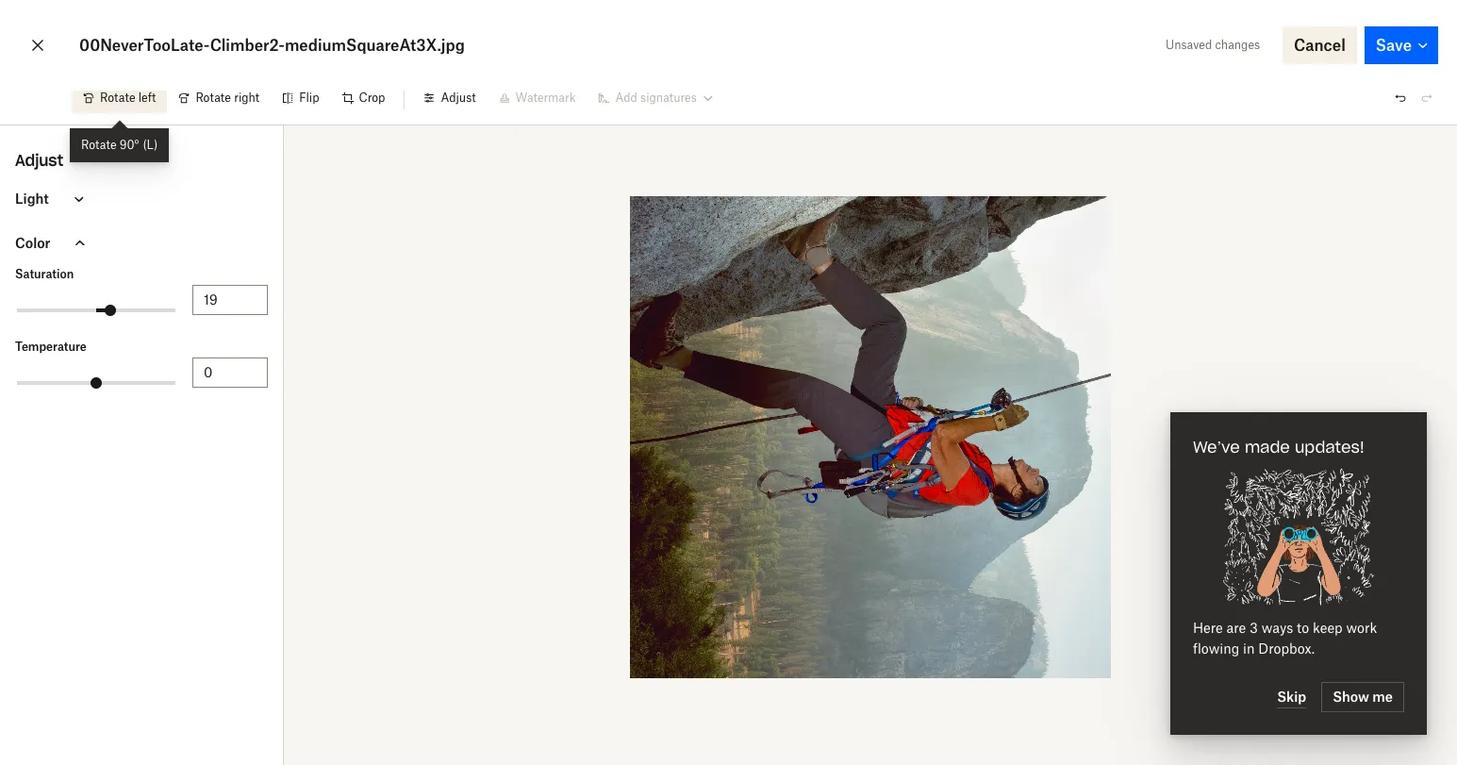 Task type: locate. For each thing, give the bounding box(es) containing it.
rotate left left
[[100, 91, 135, 105]]

here are 3 ways to keep work flowing in dropbox.
[[1193, 620, 1377, 657]]

rotate
[[100, 91, 135, 105], [196, 91, 231, 105]]

color
[[15, 234, 50, 250]]

0 vertical spatial adjust
[[441, 91, 476, 105]]

1 vertical spatial adjust
[[15, 151, 63, 170]]

adjust inside button
[[441, 91, 476, 105]]

rotate right button
[[167, 83, 271, 113]]

in
[[1243, 641, 1255, 657]]

unsaved
[[1166, 38, 1212, 52]]

mediumsquareat3x.jpg
[[285, 36, 465, 55]]

1 horizontal spatial adjust
[[441, 91, 476, 105]]

flip button
[[271, 83, 331, 113]]

save button
[[1365, 26, 1439, 64]]

climber2-
[[210, 36, 285, 55]]

light
[[15, 190, 49, 206]]

close image
[[26, 30, 49, 60]]

rotate left right at the left of page
[[196, 91, 231, 105]]

adjust right crop
[[441, 91, 476, 105]]

0 horizontal spatial rotate
[[100, 91, 135, 105]]

flip
[[299, 91, 319, 105]]

skip
[[1277, 688, 1307, 704]]

1 horizontal spatial rotate
[[196, 91, 231, 105]]

saturation
[[15, 267, 74, 281]]

Temperature range field
[[17, 381, 175, 385]]

show
[[1333, 689, 1370, 705]]

3
[[1250, 620, 1258, 636]]

adjust
[[441, 91, 476, 105], [15, 151, 63, 170]]

skip button
[[1277, 686, 1307, 708]]

2 rotate from the left
[[196, 91, 231, 105]]

adjust up light
[[15, 151, 63, 170]]

ways
[[1262, 620, 1294, 636]]

1 rotate from the left
[[100, 91, 135, 105]]

dropbox.
[[1259, 641, 1315, 657]]

rotate for rotate right
[[196, 91, 231, 105]]

00nevertoolate-climber2-mediumsquareat3x.jpg
[[79, 36, 465, 55]]

left
[[138, 91, 156, 105]]

changes
[[1215, 38, 1260, 52]]

are
[[1227, 620, 1246, 636]]

rotate left button
[[72, 83, 167, 113]]

00nevertoolate-
[[79, 36, 210, 55]]

show me button
[[1322, 682, 1405, 712]]

me
[[1373, 689, 1393, 705]]



Task type: vqa. For each thing, say whether or not it's contained in the screenshot.
list
no



Task type: describe. For each thing, give the bounding box(es) containing it.
flowing
[[1193, 641, 1240, 657]]

updates!
[[1295, 438, 1365, 457]]

Temperature number field
[[204, 362, 257, 383]]

to
[[1297, 620, 1310, 636]]

color button
[[0, 221, 283, 265]]

light button
[[0, 176, 283, 221]]

save
[[1376, 36, 1412, 55]]

keep
[[1313, 620, 1343, 636]]

right
[[234, 91, 260, 105]]

rotate right
[[196, 91, 260, 105]]

here
[[1193, 620, 1223, 636]]

we've
[[1193, 438, 1240, 457]]

made
[[1245, 438, 1290, 457]]

cancel
[[1294, 36, 1346, 55]]

show me
[[1333, 689, 1393, 705]]

cancel button
[[1283, 26, 1357, 64]]

work
[[1346, 620, 1377, 636]]

crop
[[359, 91, 385, 105]]

we've made updates!
[[1193, 438, 1365, 457]]

temperature
[[15, 340, 87, 354]]

Saturation range field
[[17, 308, 175, 312]]

rotate for rotate left
[[100, 91, 135, 105]]

crop button
[[331, 83, 397, 113]]

unsaved changes
[[1166, 38, 1260, 52]]

Saturation number field
[[204, 290, 257, 310]]

0 horizontal spatial adjust
[[15, 151, 63, 170]]

rotate left
[[100, 91, 156, 105]]

adjust button
[[413, 83, 487, 113]]



